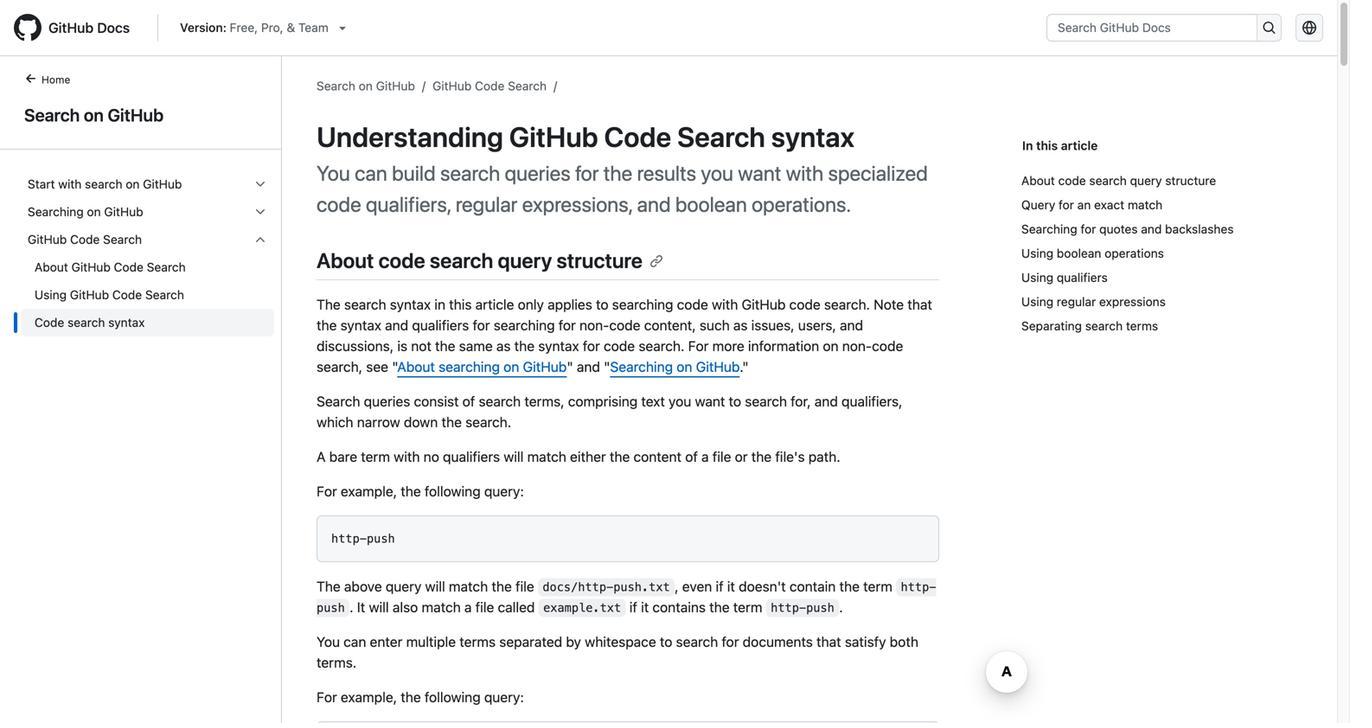 Task type: describe. For each thing, give the bounding box(es) containing it.
search left 'for,'
[[745, 393, 787, 410]]

match for also
[[422, 599, 461, 616]]

1 horizontal spatial if
[[716, 578, 724, 595]]

push inside . it will also match a file called example.txt if it contains the term http-push .
[[806, 602, 835, 615]]

1 horizontal spatial will
[[425, 578, 445, 595]]

2 horizontal spatial file
[[713, 449, 731, 465]]

query
[[1022, 198, 1056, 212]]

search down home link
[[24, 105, 80, 125]]

to for searching
[[596, 296, 609, 313]]

search queries consist of search terms, comprising text you want to search for, and qualifiers, which narrow down the search.
[[317, 393, 903, 431]]

github docs
[[48, 19, 130, 36]]

home link
[[17, 72, 98, 89]]

2 vertical spatial searching
[[439, 359, 500, 375]]

you can build search queries for the results you want with specialized code qualifiers, regular expressions, and boolean operations.
[[317, 161, 928, 216]]

you for results
[[701, 161, 734, 185]]

multiple
[[406, 634, 456, 650]]

on up github code search in the top left of the page
[[87, 205, 101, 219]]

1 following from the top
[[425, 483, 481, 500]]

that inside the search syntax in this article only applies to searching code with github  code search. note that the syntax and qualifiers for searching for non-code content, such as issues, users, and discussions, is not the same as the syntax for code search. for more information on non-code search, see "
[[908, 296, 933, 313]]

0 horizontal spatial if
[[630, 599, 638, 616]]

0 horizontal spatial term
[[361, 449, 390, 465]]

version:
[[180, 20, 227, 35]]

using for using qualifiers
[[1022, 270, 1054, 285]]

build
[[392, 161, 436, 185]]

consist
[[414, 393, 459, 410]]

above
[[344, 578, 382, 595]]

1 / from the left
[[422, 79, 426, 93]]

for inside 'you can build search queries for the results you want with specialized code qualifiers, regular expressions, and boolean operations.'
[[575, 161, 599, 185]]

or
[[735, 449, 748, 465]]

start
[[28, 177, 55, 191]]

text
[[641, 393, 665, 410]]

docs
[[97, 19, 130, 36]]

searching for quotes and backslashes
[[1022, 222, 1234, 236]]

the down only at the left top of the page
[[515, 338, 535, 354]]

2 following from the top
[[425, 689, 481, 705]]

push for http-push
[[367, 532, 395, 546]]

search down using github code search
[[68, 315, 105, 330]]

this inside the search syntax in this article only applies to searching code with github  code search. note that the syntax and qualifiers for searching for non-code content, such as issues, users, and discussions, is not the same as the syntax for code search. for more information on non-code search, see "
[[449, 296, 472, 313]]

1 vertical spatial for
[[317, 483, 337, 500]]

a
[[317, 449, 326, 465]]

queries inside search queries consist of search terms, comprising text you want to search for, and qualifiers, which narrow down the search.
[[364, 393, 410, 410]]

1 vertical spatial a
[[465, 599, 472, 616]]

about searching on github " and " searching on github ."
[[397, 359, 749, 375]]

more
[[713, 338, 745, 354]]

with inside the search syntax in this article only applies to searching code with github  code search. note that the syntax and qualifiers for searching for non-code content, such as issues, users, and discussions, is not the same as the syntax for code search. for more information on non-code search, see "
[[712, 296, 738, 313]]

about up 'query'
[[1022, 173, 1055, 188]]

search up in
[[430, 248, 493, 273]]

searching on github button
[[21, 198, 274, 226]]

syntax up discussions,
[[341, 317, 381, 334]]

1 vertical spatial structure
[[557, 248, 643, 273]]

you for you can build search queries for the results you want with specialized code qualifiers, regular expressions, and boolean operations.
[[317, 161, 350, 185]]

for left "an"
[[1059, 198, 1075, 212]]

the up discussions,
[[317, 317, 337, 334]]

search down using regular expressions
[[1086, 319, 1123, 333]]

search up exact
[[1090, 173, 1127, 188]]

whitespace
[[585, 634, 656, 650]]

match left either
[[527, 449, 567, 465]]

expressions,
[[522, 192, 633, 216]]

2 horizontal spatial query
[[1130, 173, 1162, 188]]

docs/http-
[[543, 581, 614, 594]]

1 vertical spatial searching
[[494, 317, 555, 334]]

for down query for an exact match
[[1081, 222, 1097, 236]]

results
[[637, 161, 697, 185]]

you for text
[[669, 393, 692, 410]]

using qualifiers link
[[1022, 266, 1296, 290]]

search image
[[1263, 21, 1277, 35]]

1 vertical spatial about code search query structure
[[317, 248, 643, 273]]

0 vertical spatial qualifiers
[[1057, 270, 1108, 285]]

discussions,
[[317, 338, 394, 354]]

you for you can enter multiple terms separated by whitespace to search for documents that satisfy both terms.
[[317, 634, 340, 650]]

you can enter multiple terms separated by whitespace to search for documents that satisfy both terms.
[[317, 634, 919, 671]]

it
[[357, 599, 365, 616]]

2 vertical spatial query
[[386, 578, 422, 595]]

http-push
[[331, 532, 395, 546]]

github code search element containing github code search
[[14, 226, 281, 337]]

search down the about github code search link
[[145, 288, 184, 302]]

1 vertical spatial as
[[497, 338, 511, 354]]

contain
[[790, 578, 836, 595]]

and down query for an exact match link at the top right
[[1141, 222, 1162, 236]]

an
[[1078, 198, 1091, 212]]

search,
[[317, 359, 363, 375]]

for up about searching on github " and " searching on github ."
[[583, 338, 600, 354]]

regular inside 'you can build search queries for the results you want with specialized code qualifiers, regular expressions, and boolean operations.'
[[456, 192, 518, 216]]

search down about searching on github "link"
[[479, 393, 521, 410]]

using boolean operations
[[1022, 246, 1164, 260]]

separating search terms
[[1022, 319, 1159, 333]]

on up "searching on github" dropdown button
[[126, 177, 140, 191]]

1 horizontal spatial about code search query structure link
[[1022, 169, 1296, 193]]

searching on github
[[28, 205, 143, 219]]

by
[[566, 634, 581, 650]]

on down content,
[[677, 359, 693, 375]]

and inside search queries consist of search terms, comprising text you want to search for, and qualifiers, which narrow down the search.
[[815, 393, 838, 410]]

search on github
[[24, 105, 164, 125]]

search inside dropdown button
[[103, 232, 142, 247]]

1 horizontal spatial as
[[734, 317, 748, 334]]

on up "understanding"
[[359, 79, 373, 93]]

a bare term with no qualifiers will match either the content of a file or the file's path.
[[317, 449, 841, 465]]

contains
[[653, 599, 706, 616]]

both
[[890, 634, 919, 650]]

the down multiple
[[401, 689, 421, 705]]

3 " from the left
[[604, 359, 610, 375]]

operations.
[[752, 192, 851, 216]]

search up "results"
[[677, 120, 766, 153]]

which
[[317, 414, 353, 431]]

version: free, pro, & team
[[180, 20, 329, 35]]

backslashes
[[1166, 222, 1234, 236]]

1 vertical spatial regular
[[1057, 295, 1096, 309]]

search up understanding github code search syntax
[[508, 79, 547, 93]]

,
[[675, 578, 679, 595]]

note
[[874, 296, 904, 313]]

1 horizontal spatial search on github link
[[317, 79, 415, 93]]

separated
[[499, 634, 563, 650]]

the right or
[[752, 449, 772, 465]]

specialized
[[828, 161, 928, 185]]

file's
[[776, 449, 805, 465]]

example.txt
[[543, 602, 621, 615]]

push.txt
[[614, 581, 670, 594]]

."
[[740, 359, 749, 375]]

2 . from the left
[[839, 599, 843, 616]]

free,
[[230, 20, 258, 35]]

0 vertical spatial will
[[504, 449, 524, 465]]

match for exact
[[1128, 198, 1163, 212]]

about github code search
[[35, 260, 186, 274]]

select language: current language is english image
[[1303, 21, 1317, 35]]

is
[[397, 338, 408, 354]]

qualifiers inside the search syntax in this article only applies to searching code with github  code search. note that the syntax and qualifiers for searching for non-code content, such as issues, users, and discussions, is not the same as the syntax for code search. for more information on non-code search, see "
[[412, 317, 469, 334]]

code search syntax
[[35, 315, 145, 330]]

the right either
[[610, 449, 630, 465]]

down
[[404, 414, 438, 431]]

for up same
[[473, 317, 490, 334]]

the down even
[[710, 599, 730, 616]]

same
[[459, 338, 493, 354]]

in this article element
[[1023, 137, 1303, 155]]

0 vertical spatial it
[[727, 578, 735, 595]]

can for build
[[355, 161, 387, 185]]

also
[[393, 599, 418, 616]]

the up called
[[492, 578, 512, 595]]

using qualifiers
[[1022, 270, 1108, 285]]

Search GitHub Docs search field
[[1048, 15, 1257, 41]]

using github code search
[[35, 288, 184, 302]]

start with search on github button
[[21, 170, 274, 198]]

narrow
[[357, 414, 400, 431]]

about up discussions,
[[317, 248, 374, 273]]

that inside you can enter multiple terms separated by whitespace to search for documents that satisfy both terms.
[[817, 634, 842, 650]]

1 vertical spatial of
[[685, 449, 698, 465]]

path.
[[809, 449, 841, 465]]

of inside search queries consist of search terms, comprising text you want to search for, and qualifiers, which narrow down the search.
[[463, 393, 475, 410]]

no
[[424, 449, 439, 465]]

qualifiers, inside search queries consist of search terms, comprising text you want to search for, and qualifiers, which narrow down the search.
[[842, 393, 903, 410]]

the right the not
[[435, 338, 456, 354]]

issues,
[[752, 317, 795, 334]]

query for an exact match
[[1022, 198, 1163, 212]]

expressions
[[1100, 295, 1166, 309]]

1 horizontal spatial structure
[[1166, 173, 1217, 188]]

searching for quotes and backslashes link
[[1022, 217, 1296, 241]]

http- for http-push
[[331, 532, 367, 546]]

on inside the search syntax in this article only applies to searching code with github  code search. note that the syntax and qualifiers for searching for non-code content, such as issues, users, and discussions, is not the same as the syntax for code search. for more information on non-code search, see "
[[823, 338, 839, 354]]

and up is
[[385, 317, 409, 334]]

0 vertical spatial non-
[[580, 317, 609, 334]]

using regular expressions link
[[1022, 290, 1296, 314]]

2 vertical spatial qualifiers
[[443, 449, 500, 465]]

0 vertical spatial about code search query structure
[[1022, 173, 1217, 188]]

code inside github code search dropdown button
[[70, 232, 100, 247]]

the for the above query will match the file docs/http-push.txt , even if it doesn't contain the term
[[317, 578, 341, 595]]

on down only at the left top of the page
[[504, 359, 519, 375]]

search inside you can enter multiple terms separated by whitespace to search for documents that satisfy both terms.
[[676, 634, 718, 650]]

either
[[570, 449, 606, 465]]

code inside 'you can build search queries for the results you want with specialized code qualifiers, regular expressions, and boolean operations.'
[[317, 192, 361, 216]]

about github code search link
[[21, 254, 274, 281]]



Task type: locate. For each thing, give the bounding box(es) containing it.
bare
[[329, 449, 357, 465]]

0 vertical spatial boolean
[[676, 192, 747, 216]]

as up "more"
[[734, 317, 748, 334]]

/
[[422, 79, 426, 93], [554, 79, 557, 93]]

term down doesn't
[[733, 599, 763, 616]]

2 horizontal spatial searching
[[1022, 222, 1078, 236]]

non- down the applies
[[580, 317, 609, 334]]

1 vertical spatial article
[[476, 296, 514, 313]]

in this article
[[1023, 138, 1098, 153]]

about code search query structure
[[1022, 173, 1217, 188], [317, 248, 643, 273]]

push inside http- push
[[317, 602, 345, 615]]

2 " from the left
[[567, 359, 573, 375]]

you right "results"
[[701, 161, 734, 185]]

can up terms.
[[344, 634, 366, 650]]

triangle down image
[[336, 21, 349, 35]]

2 horizontal spatial search.
[[824, 296, 870, 313]]

0 horizontal spatial http-
[[331, 532, 367, 546]]

will up multiple
[[425, 578, 445, 595]]

query up query for an exact match link at the top right
[[1130, 173, 1162, 188]]

push up above at bottom left
[[367, 532, 395, 546]]

qualifiers down the using boolean operations
[[1057, 270, 1108, 285]]

1 vertical spatial can
[[344, 634, 366, 650]]

code inside code search syntax link
[[35, 315, 64, 330]]

1 vertical spatial boolean
[[1057, 246, 1102, 260]]

code
[[475, 79, 505, 93], [604, 120, 672, 153], [70, 232, 100, 247], [114, 260, 144, 274], [112, 288, 142, 302], [35, 315, 64, 330]]

0 vertical spatial of
[[463, 393, 475, 410]]

github code search
[[28, 232, 142, 247]]

1 vertical spatial qualifiers
[[412, 317, 469, 334]]

documents
[[743, 634, 813, 650]]

2 vertical spatial for
[[317, 689, 337, 705]]

push for http- push
[[317, 602, 345, 615]]

about down github code search in the top left of the page
[[35, 260, 68, 274]]

article left only at the left top of the page
[[476, 296, 514, 313]]

2 you from the top
[[317, 634, 340, 650]]

query up only at the left top of the page
[[498, 248, 552, 273]]

"
[[392, 359, 397, 375], [567, 359, 573, 375], [604, 359, 610, 375]]

qualifiers down in
[[412, 317, 469, 334]]

http- for http- push
[[901, 581, 937, 594]]

0 horizontal spatial that
[[817, 634, 842, 650]]

you inside 'you can build search queries for the results you want with specialized code qualifiers, regular expressions, and boolean operations.'
[[701, 161, 734, 185]]

1 horizontal spatial about code search query structure
[[1022, 173, 1217, 188]]

using for using github code search
[[35, 288, 67, 302]]

boolean inside 'you can build search queries for the results you want with specialized code qualifiers, regular expressions, and boolean operations.'
[[676, 192, 747, 216]]

term right bare
[[361, 449, 390, 465]]

only
[[518, 296, 544, 313]]

about code search query structure up exact
[[1022, 173, 1217, 188]]

1 vertical spatial search.
[[639, 338, 685, 354]]

to inside search queries consist of search terms, comprising text you want to search for, and qualifiers, which narrow down the search.
[[729, 393, 742, 410]]

called
[[498, 599, 535, 616]]

not
[[411, 338, 432, 354]]

0 vertical spatial you
[[317, 161, 350, 185]]

2 / from the left
[[554, 79, 557, 93]]

1 vertical spatial following
[[425, 689, 481, 705]]

understanding
[[317, 120, 503, 153]]

match inside query for an exact match link
[[1128, 198, 1163, 212]]

for up expressions,
[[575, 161, 599, 185]]

to down contains
[[660, 634, 673, 650]]

github docs link
[[14, 14, 144, 42]]

the up discussions,
[[317, 296, 341, 313]]

using regular expressions
[[1022, 295, 1166, 309]]

content
[[634, 449, 682, 465]]

you up terms.
[[317, 634, 340, 650]]

search up searching on github
[[85, 177, 122, 191]]

1 horizontal spatial this
[[1037, 138, 1058, 153]]

content,
[[644, 317, 696, 334]]

about code search query structure link
[[1022, 169, 1296, 193], [317, 248, 664, 273]]

0 vertical spatial searching
[[612, 296, 674, 313]]

and inside 'you can build search queries for the results you want with specialized code qualifiers, regular expressions, and boolean operations.'
[[637, 192, 671, 216]]

for down the applies
[[559, 317, 576, 334]]

0 vertical spatial want
[[738, 161, 782, 185]]

http- push
[[317, 581, 937, 615]]

file for docs/http-
[[516, 578, 534, 595]]

example, down bare
[[341, 483, 397, 500]]

code inside the about github code search link
[[114, 260, 144, 274]]

using github code search link
[[21, 281, 274, 309]]

github code search element
[[14, 226, 281, 337], [14, 254, 281, 337]]

the above query will match the file docs/http-push.txt , even if it doesn't contain the term
[[317, 578, 896, 595]]

0 vertical spatial search on github link
[[317, 79, 415, 93]]

the
[[604, 161, 633, 185], [317, 317, 337, 334], [435, 338, 456, 354], [515, 338, 535, 354], [442, 414, 462, 431], [610, 449, 630, 465], [752, 449, 772, 465], [401, 483, 421, 500], [492, 578, 512, 595], [840, 578, 860, 595], [710, 599, 730, 616], [401, 689, 421, 705]]

1 vertical spatial the
[[317, 578, 341, 595]]

boolean down "results"
[[676, 192, 747, 216]]

1 horizontal spatial a
[[702, 449, 709, 465]]

1 vertical spatial file
[[516, 578, 534, 595]]

0 vertical spatial regular
[[456, 192, 518, 216]]

0 horizontal spatial this
[[449, 296, 472, 313]]

1 horizontal spatial search.
[[639, 338, 685, 354]]

team
[[298, 20, 329, 35]]

1 sc 9kayk9 0 image from the top
[[254, 177, 267, 191]]

the down down
[[401, 483, 421, 500]]

2 vertical spatial search.
[[466, 414, 512, 431]]

1 horizontal spatial http-
[[771, 602, 806, 615]]

query up the also
[[386, 578, 422, 595]]

about code search query structure link up only at the left top of the page
[[317, 248, 664, 273]]

searching for searching on github
[[28, 205, 84, 219]]

1 vertical spatial it
[[641, 599, 649, 616]]

code
[[1059, 173, 1086, 188], [317, 192, 361, 216], [379, 248, 425, 273], [677, 296, 708, 313], [790, 296, 821, 313], [609, 317, 641, 334], [604, 338, 635, 354], [872, 338, 904, 354]]

and right the users,
[[840, 317, 864, 334]]

about inside "search on github" element
[[35, 260, 68, 274]]

syntax down using github code search
[[108, 315, 145, 330]]

github code search link
[[433, 79, 547, 93]]

want for with
[[738, 161, 782, 185]]

code inside using github code search link
[[112, 288, 142, 302]]

2 sc 9kayk9 0 image from the top
[[254, 205, 267, 219]]

0 vertical spatial qualifiers,
[[366, 192, 451, 216]]

terms
[[1126, 319, 1159, 333], [460, 634, 496, 650]]

understanding github code search syntax
[[317, 120, 855, 153]]

1 horizontal spatial push
[[367, 532, 395, 546]]

for inside the search syntax in this article only applies to searching code with github  code search. note that the syntax and qualifiers for searching for non-code content, such as issues, users, and discussions, is not the same as the syntax for code search. for more information on non-code search, see "
[[688, 338, 709, 354]]

searching
[[28, 205, 84, 219], [1022, 222, 1078, 236], [610, 359, 673, 375]]

can for enter
[[344, 634, 366, 650]]

1 vertical spatial searching
[[1022, 222, 1078, 236]]

queries inside 'you can build search queries for the results you want with specialized code qualifiers, regular expressions, and boolean operations.'
[[505, 161, 571, 185]]

file up called
[[516, 578, 534, 595]]

file left or
[[713, 449, 731, 465]]

to for search
[[660, 634, 673, 650]]

a
[[702, 449, 709, 465], [465, 599, 472, 616]]

2 query: from the top
[[484, 689, 524, 705]]

the inside search queries consist of search terms, comprising text you want to search for, and qualifiers, which narrow down the search.
[[442, 414, 462, 431]]

about code search query structure link down in this article element
[[1022, 169, 1296, 193]]

to inside the search syntax in this article only applies to searching code with github  code search. note that the syntax and qualifiers for searching for non-code content, such as issues, users, and discussions, is not the same as the syntax for code search. for more information on non-code search, see "
[[596, 296, 609, 313]]

0 vertical spatial search.
[[824, 296, 870, 313]]

will
[[504, 449, 524, 465], [425, 578, 445, 595], [369, 599, 389, 616]]

search up discussions,
[[344, 296, 386, 313]]

1 horizontal spatial /
[[554, 79, 557, 93]]

searching inside dropdown button
[[28, 205, 84, 219]]

with up such
[[712, 296, 738, 313]]

2 vertical spatial will
[[369, 599, 389, 616]]

search up about github code search
[[103, 232, 142, 247]]

0 horizontal spatial about code search query structure link
[[317, 248, 664, 273]]

for left documents
[[722, 634, 739, 650]]

quotes
[[1100, 222, 1138, 236]]

1 horizontal spatial you
[[701, 161, 734, 185]]

search on github / github code search /
[[317, 79, 557, 93]]

search inside search queries consist of search terms, comprising text you want to search for, and qualifiers, which narrow down the search.
[[317, 393, 360, 410]]

search inside the search syntax in this article only applies to searching code with github  code search. note that the syntax and qualifiers for searching for non-code content, such as issues, users, and discussions, is not the same as the syntax for code search. for more information on non-code search, see "
[[344, 296, 386, 313]]

for
[[575, 161, 599, 185], [1059, 198, 1075, 212], [1081, 222, 1097, 236], [473, 317, 490, 334], [559, 317, 576, 334], [583, 338, 600, 354], [722, 634, 739, 650]]

0 vertical spatial article
[[1061, 138, 1098, 153]]

0 horizontal spatial search.
[[466, 414, 512, 431]]

1 vertical spatial this
[[449, 296, 472, 313]]

query for an exact match link
[[1022, 193, 1296, 217]]

2 vertical spatial term
[[733, 599, 763, 616]]

following
[[425, 483, 481, 500], [425, 689, 481, 705]]

2 horizontal spatial term
[[864, 578, 893, 595]]

the inside 'you can build search queries for the results you want with specialized code qualifiers, regular expressions, and boolean operations.'
[[604, 161, 633, 185]]

the left above at bottom left
[[317, 578, 341, 595]]

1 vertical spatial qualifiers,
[[842, 393, 903, 410]]

with right "start"
[[58, 177, 82, 191]]

can inside 'you can build search queries for the results you want with specialized code qualifiers, regular expressions, and boolean operations.'
[[355, 161, 387, 185]]

file for called
[[476, 599, 494, 616]]

will right it
[[369, 599, 389, 616]]

you inside search queries consist of search terms, comprising text you want to search for, and qualifiers, which narrow down the search.
[[669, 393, 692, 410]]

it
[[727, 578, 735, 595], [641, 599, 649, 616]]

you inside you can enter multiple terms separated by whitespace to search for documents that satisfy both terms.
[[317, 634, 340, 650]]

the search syntax in this article only applies to searching code with github  code search. note that the syntax and qualifiers for searching for non-code content, such as issues, users, and discussions, is not the same as the syntax for code search. for more information on non-code search, see "
[[317, 296, 933, 375]]

http- inside . it will also match a file called example.txt if it contains the term http-push .
[[771, 602, 806, 615]]

sc 9kayk9 0 image inside start with search on github dropdown button
[[254, 177, 267, 191]]

non- right information
[[843, 338, 872, 354]]

code search syntax link
[[21, 309, 274, 337]]

the inside the search syntax in this article only applies to searching code with github  code search. note that the syntax and qualifiers for searching for non-code content, such as issues, users, and discussions, is not the same as the syntax for code search. for more information on non-code search, see "
[[317, 296, 341, 313]]

such
[[700, 317, 730, 334]]

1 vertical spatial want
[[695, 393, 725, 410]]

with inside dropdown button
[[58, 177, 82, 191]]

None search field
[[1047, 14, 1282, 42]]

1 horizontal spatial terms
[[1126, 319, 1159, 333]]

to inside you can enter multiple terms separated by whitespace to search for documents that satisfy both terms.
[[660, 634, 673, 650]]

to right the applies
[[596, 296, 609, 313]]

article
[[1061, 138, 1098, 153], [476, 296, 514, 313]]

1 horizontal spatial queries
[[505, 161, 571, 185]]

1 horizontal spatial article
[[1061, 138, 1098, 153]]

2 horizontal spatial "
[[604, 359, 610, 375]]

structure up query for an exact match link at the top right
[[1166, 173, 1217, 188]]

1 " from the left
[[392, 359, 397, 375]]

1 vertical spatial queries
[[364, 393, 410, 410]]

1 horizontal spatial query
[[498, 248, 552, 273]]

and right 'for,'
[[815, 393, 838, 410]]

using inside "search on github" element
[[35, 288, 67, 302]]

1 vertical spatial about code search query structure link
[[317, 248, 664, 273]]

in
[[1023, 138, 1033, 153]]

1 horizontal spatial boolean
[[1057, 246, 1102, 260]]

1 horizontal spatial file
[[516, 578, 534, 595]]

comprising
[[568, 393, 638, 410]]

0 horizontal spatial article
[[476, 296, 514, 313]]

applies
[[548, 296, 592, 313]]

even
[[682, 578, 712, 595]]

can left build
[[355, 161, 387, 185]]

github
[[48, 19, 94, 36], [376, 79, 415, 93], [433, 79, 472, 93], [108, 105, 164, 125], [509, 120, 598, 153], [143, 177, 182, 191], [104, 205, 143, 219], [28, 232, 67, 247], [71, 260, 111, 274], [70, 288, 109, 302], [742, 296, 786, 313], [523, 359, 567, 375], [696, 359, 740, 375]]

" inside the search syntax in this article only applies to searching code with github  code search. note that the syntax and qualifiers for searching for non-code content, such as issues, users, and discussions, is not the same as the syntax for code search. for more information on non-code search, see "
[[392, 359, 397, 375]]

1 vertical spatial non-
[[843, 338, 872, 354]]

enter
[[370, 634, 403, 650]]

2 github code search element from the top
[[14, 254, 281, 337]]

and up comprising
[[577, 359, 600, 375]]

pro,
[[261, 20, 283, 35]]

1 the from the top
[[317, 296, 341, 313]]

using for using boolean operations
[[1022, 246, 1054, 260]]

0 horizontal spatial file
[[476, 599, 494, 616]]

operations
[[1105, 246, 1164, 260]]

in
[[435, 296, 446, 313]]

1 query: from the top
[[484, 483, 524, 500]]

about
[[1022, 173, 1055, 188], [317, 248, 374, 273], [35, 260, 68, 274], [397, 359, 435, 375]]

syntax left in
[[390, 296, 431, 313]]

0 horizontal spatial non-
[[580, 317, 609, 334]]

following down 'no'
[[425, 483, 481, 500]]

github code search button
[[21, 226, 274, 254]]

search on github link
[[317, 79, 415, 93], [21, 102, 260, 128]]

0 vertical spatial example,
[[341, 483, 397, 500]]

you right "text" on the left
[[669, 393, 692, 410]]

search. up the users,
[[824, 296, 870, 313]]

terms right multiple
[[460, 634, 496, 650]]

2 vertical spatial http-
[[771, 602, 806, 615]]

a left or
[[702, 449, 709, 465]]

and down "results"
[[637, 192, 671, 216]]

terms.
[[317, 654, 357, 671]]

separating
[[1022, 319, 1082, 333]]

/ up understanding github code search syntax
[[554, 79, 557, 93]]

1 vertical spatial term
[[864, 578, 893, 595]]

1 horizontal spatial term
[[733, 599, 763, 616]]

0 horizontal spatial regular
[[456, 192, 518, 216]]

using for using regular expressions
[[1022, 295, 1054, 309]]

queries up expressions,
[[505, 161, 571, 185]]

about code search query structure up in
[[317, 248, 643, 273]]

on down home link
[[84, 105, 104, 125]]

boolean up using qualifiers
[[1057, 246, 1102, 260]]

search down github code search dropdown button
[[147, 260, 186, 274]]

qualifiers, down build
[[366, 192, 451, 216]]

0 horizontal spatial boolean
[[676, 192, 747, 216]]

can inside you can enter multiple terms separated by whitespace to search for documents that satisfy both terms.
[[344, 634, 366, 650]]

terms inside you can enter multiple terms separated by whitespace to search for documents that satisfy both terms.
[[460, 634, 496, 650]]

you
[[701, 161, 734, 185], [669, 393, 692, 410]]

0 horizontal spatial a
[[465, 599, 472, 616]]

search down triangle down 'image' on the left top
[[317, 79, 356, 93]]

with inside 'you can build search queries for the results you want with specialized code qualifiers, regular expressions, and boolean operations.'
[[786, 161, 824, 185]]

search. inside search queries consist of search terms, comprising text you want to search for, and qualifiers, which narrow down the search.
[[466, 414, 512, 431]]

search on github element
[[0, 70, 282, 722]]

with
[[786, 161, 824, 185], [58, 177, 82, 191], [712, 296, 738, 313], [394, 449, 420, 465]]

0 vertical spatial about code search query structure link
[[1022, 169, 1296, 193]]

1 vertical spatial you
[[669, 393, 692, 410]]

sc 9kayk9 0 image inside "searching on github" dropdown button
[[254, 205, 267, 219]]

search inside dropdown button
[[85, 177, 122, 191]]

example,
[[341, 483, 397, 500], [341, 689, 397, 705]]

will left either
[[504, 449, 524, 465]]

syntax
[[772, 120, 855, 153], [390, 296, 431, 313], [108, 315, 145, 330], [341, 317, 381, 334], [538, 338, 579, 354]]

match up multiple
[[449, 578, 488, 595]]

doesn't
[[739, 578, 786, 595]]

1 you from the top
[[317, 161, 350, 185]]

sc 9kayk9 0 image
[[254, 177, 267, 191], [254, 205, 267, 219]]

qualifiers, inside 'you can build search queries for the results you want with specialized code qualifiers, regular expressions, and boolean operations.'
[[366, 192, 451, 216]]

information
[[748, 338, 820, 354]]

1 for example, the following query: from the top
[[317, 483, 524, 500]]

for inside you can enter multiple terms separated by whitespace to search for documents that satisfy both terms.
[[722, 634, 739, 650]]

2 for example, the following query: from the top
[[317, 689, 524, 705]]

0 horizontal spatial searching
[[28, 205, 84, 219]]

users,
[[798, 317, 837, 334]]

syntax up operations.
[[772, 120, 855, 153]]

2 example, from the top
[[341, 689, 397, 705]]

search on github link down triangle down 'image' on the left top
[[317, 79, 415, 93]]

using
[[1022, 246, 1054, 260], [1022, 270, 1054, 285], [35, 288, 67, 302], [1022, 295, 1054, 309]]

1 horizontal spatial "
[[567, 359, 573, 375]]

for,
[[791, 393, 811, 410]]

0 vertical spatial to
[[596, 296, 609, 313]]

term
[[361, 449, 390, 465], [864, 578, 893, 595], [733, 599, 763, 616]]

of right content
[[685, 449, 698, 465]]

0 horizontal spatial structure
[[557, 248, 643, 273]]

syntax inside code search syntax link
[[108, 315, 145, 330]]

want inside search queries consist of search terms, comprising text you want to search for, and qualifiers, which narrow down the search.
[[695, 393, 725, 410]]

2 horizontal spatial push
[[806, 602, 835, 615]]

the down consist
[[442, 414, 462, 431]]

0 vertical spatial term
[[361, 449, 390, 465]]

qualifiers, right 'for,'
[[842, 393, 903, 410]]

that left satisfy
[[817, 634, 842, 650]]

searching down same
[[439, 359, 500, 375]]

1 example, from the top
[[341, 483, 397, 500]]

sc 9kayk9 0 image
[[254, 233, 267, 247]]

you inside 'you can build search queries for the results you want with specialized code qualifiers, regular expressions, and boolean operations.'
[[317, 161, 350, 185]]

1 . from the left
[[350, 599, 354, 616]]

searching for searching for quotes and backslashes
[[1022, 222, 1078, 236]]

github inside the search syntax in this article only applies to searching code with github  code search. note that the syntax and qualifiers for searching for non-code content, such as issues, users, and discussions, is not the same as the syntax for code search. for more information on non-code search, see "
[[742, 296, 786, 313]]

1 vertical spatial for example, the following query:
[[317, 689, 524, 705]]

1 horizontal spatial qualifiers,
[[842, 393, 903, 410]]

0 horizontal spatial will
[[369, 599, 389, 616]]

the for the search syntax in this article only applies to searching code with github  code search. note that the syntax and qualifiers for searching for non-code content, such as issues, users, and discussions, is not the same as the syntax for code search. for more information on non-code search, see "
[[317, 296, 341, 313]]

1 horizontal spatial it
[[727, 578, 735, 595]]

0 horizontal spatial it
[[641, 599, 649, 616]]

http- inside http- push
[[901, 581, 937, 594]]

0 vertical spatial a
[[702, 449, 709, 465]]

2 the from the top
[[317, 578, 341, 595]]

want for to
[[695, 393, 725, 410]]

searching on github link
[[610, 359, 740, 375]]

match for will
[[449, 578, 488, 595]]

0 horizontal spatial of
[[463, 393, 475, 410]]

2 vertical spatial searching
[[610, 359, 673, 375]]

1 github code search element from the top
[[14, 226, 281, 337]]

home
[[42, 74, 70, 86]]

terms down expressions
[[1126, 319, 1159, 333]]

query:
[[484, 483, 524, 500], [484, 689, 524, 705]]

a left called
[[465, 599, 472, 616]]

syntax up about searching on github " and " searching on github ."
[[538, 338, 579, 354]]

as right same
[[497, 338, 511, 354]]

for example, the following query: down 'no'
[[317, 483, 524, 500]]

0 horizontal spatial want
[[695, 393, 725, 410]]

with left 'no'
[[394, 449, 420, 465]]

article right in
[[1061, 138, 1098, 153]]

if down push.txt
[[630, 599, 638, 616]]

want inside 'you can build search queries for the results you want with specialized code qualifiers, regular expressions, and boolean operations.'
[[738, 161, 782, 185]]

about down the not
[[397, 359, 435, 375]]

github code search element containing about github code search
[[14, 254, 281, 337]]

1 vertical spatial query:
[[484, 689, 524, 705]]

&
[[287, 20, 295, 35]]

match right the also
[[422, 599, 461, 616]]

1 horizontal spatial to
[[660, 634, 673, 650]]

article inside the search syntax in this article only applies to searching code with github  code search. note that the syntax and qualifiers for searching for non-code content, such as issues, users, and discussions, is not the same as the syntax for code search. for more information on non-code search, see "
[[476, 296, 514, 313]]

using boolean operations link
[[1022, 241, 1296, 266]]

1 vertical spatial search on github link
[[21, 102, 260, 128]]

search inside 'you can build search queries for the results you want with specialized code qualifiers, regular expressions, and boolean operations.'
[[440, 161, 500, 185]]

1 vertical spatial you
[[317, 634, 340, 650]]

qualifiers,
[[366, 192, 451, 216], [842, 393, 903, 410]]

if right even
[[716, 578, 724, 595]]

0 vertical spatial searching
[[28, 205, 84, 219]]

want down searching on github link
[[695, 393, 725, 410]]

sc 9kayk9 0 image for start with search on github
[[254, 177, 267, 191]]

sc 9kayk9 0 image for searching on github
[[254, 205, 267, 219]]

search.
[[824, 296, 870, 313], [639, 338, 685, 354], [466, 414, 512, 431]]

/ up "understanding"
[[422, 79, 426, 93]]

separating search terms link
[[1022, 314, 1296, 338]]

search. down about searching on github "link"
[[466, 414, 512, 431]]

queries
[[505, 161, 571, 185], [364, 393, 410, 410]]

the right contain
[[840, 578, 860, 595]]

0 vertical spatial that
[[908, 296, 933, 313]]

0 vertical spatial query:
[[484, 483, 524, 500]]



Task type: vqa. For each thing, say whether or not it's contained in the screenshot.
Ides
no



